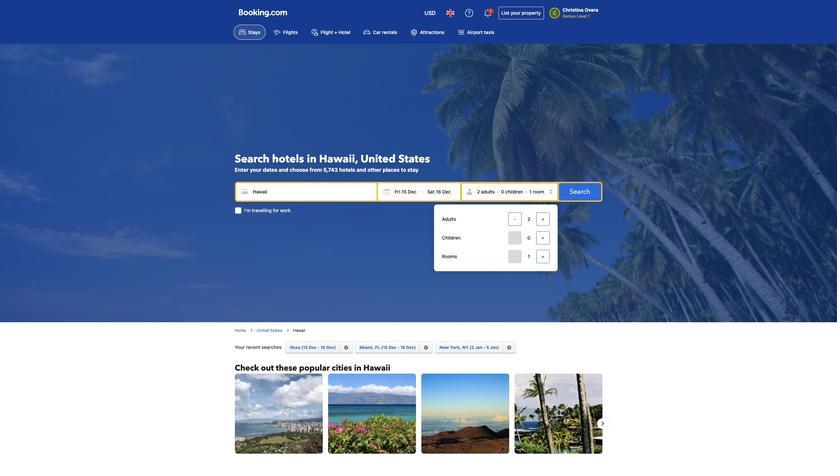 Task type: describe. For each thing, give the bounding box(es) containing it.
car rentals
[[373, 30, 397, 35]]

stays link
[[233, 25, 266, 40]]

check
[[235, 363, 259, 374]]

states inside search hotels in hawaii, united states enter your dates and choose from 5,743 hotels and other places to stay
[[398, 152, 430, 167]]

16 inside "miami, fl (15 dec - 16 dec)"
[[401, 346, 405, 351]]

flights
[[283, 30, 298, 35]]

overa
[[585, 7, 599, 13]]

lahaina 386 hotels image
[[328, 374, 416, 456]]

jan
[[475, 346, 483, 351]]

svg image for fri
[[383, 189, 390, 195]]

states inside united states link
[[270, 329, 282, 334]]

flight + hotel link
[[306, 25, 356, 40]]

for
[[273, 208, 279, 214]]

+ for children
[[542, 235, 545, 241]]

christina overa genius level 1
[[563, 7, 599, 19]]

new york, ny (2 jan - 5 jan)
[[440, 345, 499, 351]]

room
[[533, 189, 544, 195]]

home
[[235, 329, 246, 334]]

hawaii link
[[293, 329, 305, 334]]

i'm travelling for work
[[244, 208, 291, 214]]

next image
[[599, 421, 607, 429]]

- button for 2
[[508, 213, 522, 226]]

dec) for ibiza
[[326, 346, 336, 351]]

these
[[276, 363, 297, 374]]

+ button for 2
[[536, 213, 550, 226]]

- inside "miami, fl (15 dec - 16 dec)"
[[398, 346, 400, 351]]

dec) for miami, fl
[[406, 346, 416, 351]]

dec for miami, fl
[[389, 346, 397, 351]]

taxis
[[484, 30, 495, 35]]

+ for adults
[[542, 217, 545, 222]]

- inside ibiza (15 dec - 16 dec)
[[318, 346, 320, 351]]

honolulu 1248 hotels image
[[235, 374, 323, 456]]

popular
[[299, 363, 330, 374]]

ibiza
[[290, 345, 300, 351]]

sat 16 dec
[[427, 189, 451, 195]]

none search field containing search
[[235, 182, 603, 272]]

list
[[502, 10, 510, 16]]

1 button
[[480, 5, 496, 21]]

1 · from the left
[[497, 189, 499, 195]]

hawaii,
[[319, 152, 358, 167]]

children
[[442, 235, 461, 241]]

1 horizontal spatial hawaii
[[364, 363, 390, 374]]

from
[[310, 167, 322, 173]]

1 vertical spatial in
[[354, 363, 362, 374]]

Please type your destination search field
[[236, 183, 377, 201]]

hotel
[[339, 30, 350, 35]]

airport taxis link
[[453, 25, 500, 40]]

adults
[[442, 217, 456, 222]]

attractions
[[420, 30, 445, 35]]

children
[[505, 189, 523, 195]]

united inside search hotels in hawaii, united states enter your dates and choose from 5,743 hotels and other places to stay
[[361, 152, 396, 167]]

16 inside ibiza (15 dec - 16 dec)
[[321, 346, 325, 351]]

adults
[[481, 189, 495, 195]]

- inside new york, ny (2 jan - 5 jan)
[[484, 346, 486, 351]]

in inside search hotels in hawaii, united states enter your dates and choose from 5,743 hotels and other places to stay
[[307, 152, 317, 167]]

rentals
[[382, 30, 397, 35]]

stays
[[248, 30, 260, 35]]

miami,&nbsp;fl
 - remove this item from your recent searches image
[[424, 346, 429, 351]]

new york,&nbsp;ny
 - remove this item from your recent searches image
[[507, 346, 512, 351]]

level
[[577, 14, 587, 19]]

rooms
[[442, 254, 457, 260]]

your
[[235, 345, 245, 351]]

check out these popular cities in hawaii section
[[229, 374, 608, 456]]

usd button
[[421, 5, 440, 21]]

fri 15 dec
[[395, 189, 417, 195]]

dec for fri
[[408, 189, 417, 195]]

booking.com online hotel reservations image
[[239, 9, 287, 17]]

home link
[[235, 328, 246, 334]]

recent
[[246, 345, 260, 351]]

(15 for ibiza
[[301, 346, 308, 351]]

2 adults · 0 children · 1 room
[[477, 189, 544, 195]]

search button
[[559, 183, 601, 201]]

genius
[[563, 14, 576, 19]]

i'm
[[244, 208, 251, 214]]

dates
[[263, 167, 277, 173]]

+ button for 0
[[536, 232, 550, 245]]



Task type: locate. For each thing, give the bounding box(es) containing it.
list your property
[[502, 10, 541, 16]]

dec)
[[326, 346, 336, 351], [406, 346, 416, 351]]

5,743
[[323, 167, 338, 173]]

your recent searches
[[235, 345, 282, 351]]

choose
[[290, 167, 308, 173]]

ibiza
 - remove this item from your recent searches image
[[344, 346, 349, 351]]

your right enter
[[250, 167, 262, 173]]

out
[[261, 363, 274, 374]]

1 + button from the top
[[536, 213, 550, 226]]

0 horizontal spatial 0
[[501, 189, 504, 195]]

dec right 15
[[408, 189, 417, 195]]

2 dec) from the left
[[406, 346, 416, 351]]

search for search
[[570, 187, 590, 196]]

to
[[401, 167, 406, 173]]

and right 'dates'
[[279, 167, 288, 173]]

flight + hotel
[[321, 30, 350, 35]]

dec) left 'ibiza
 - remove this item from your recent searches' icon
[[326, 346, 336, 351]]

enter
[[235, 167, 249, 173]]

and left the other
[[357, 167, 366, 173]]

in right cities
[[354, 363, 362, 374]]

ibiza (15 dec - 16 dec)
[[290, 345, 336, 351]]

cities
[[332, 363, 352, 374]]

dec) inside "miami, fl (15 dec - 16 dec)"
[[406, 346, 416, 351]]

property
[[522, 10, 541, 16]]

0 horizontal spatial hawaii
[[293, 329, 305, 334]]

0 horizontal spatial united
[[257, 329, 269, 334]]

stay
[[408, 167, 419, 173]]

york, ny
[[450, 345, 469, 351]]

16
[[439, 186, 443, 189], [436, 189, 441, 195], [321, 346, 325, 351], [401, 346, 405, 351]]

0 vertical spatial hotels
[[272, 152, 304, 167]]

states up stay
[[398, 152, 430, 167]]

1 horizontal spatial united
[[361, 152, 396, 167]]

(15 for miami, fl
[[381, 346, 388, 351]]

1 and from the left
[[279, 167, 288, 173]]

1 vertical spatial states
[[270, 329, 282, 334]]

your inside search hotels in hawaii, united states enter your dates and choose from 5,743 hotels and other places to stay
[[250, 167, 262, 173]]

1 horizontal spatial svg image
[[427, 189, 434, 195]]

2 + button from the top
[[536, 232, 550, 245]]

2
[[477, 189, 480, 195], [528, 217, 530, 222]]

united up the other
[[361, 152, 396, 167]]

0 horizontal spatial dec)
[[326, 346, 336, 351]]

states
[[398, 152, 430, 167], [270, 329, 282, 334]]

2 vertical spatial - button
[[508, 250, 522, 264]]

1 dec) from the left
[[326, 346, 336, 351]]

in up "from"
[[307, 152, 317, 167]]

-
[[514, 217, 516, 222], [514, 235, 516, 241], [514, 254, 516, 260], [318, 346, 320, 351], [398, 346, 400, 351], [484, 346, 486, 351]]

places
[[383, 167, 400, 173]]

2 (15 from the left
[[381, 346, 388, 351]]

0 vertical spatial hawaii
[[293, 329, 305, 334]]

2 vertical spatial + button
[[536, 250, 550, 264]]

usd
[[425, 10, 436, 16]]

hawaii down miami, fl
[[364, 363, 390, 374]]

states up searches at the bottom
[[270, 329, 282, 334]]

1 - button from the top
[[508, 213, 522, 226]]

3 + button from the top
[[536, 250, 550, 264]]

your right list
[[511, 10, 521, 16]]

2 down "2 adults · 0 children · 1 room"
[[528, 217, 530, 222]]

2 for 2
[[528, 217, 530, 222]]

attractions link
[[405, 25, 450, 40]]

united states link
[[257, 328, 282, 334]]

1 horizontal spatial ·
[[526, 189, 527, 195]]

searches
[[262, 345, 282, 351]]

(15 inside "miami, fl (15 dec - 16 dec)"
[[381, 346, 388, 351]]

1 svg image from the left
[[383, 189, 390, 195]]

hawaii up ibiza
[[293, 329, 305, 334]]

0 vertical spatial in
[[307, 152, 317, 167]]

(15
[[301, 346, 308, 351], [381, 346, 388, 351]]

0
[[501, 189, 504, 195], [528, 235, 531, 241]]

1
[[490, 9, 492, 14], [588, 14, 590, 19], [530, 189, 532, 195], [528, 254, 530, 260]]

svg image for sat
[[427, 189, 434, 195]]

2 and from the left
[[357, 167, 366, 173]]

dec right miami, fl
[[389, 346, 397, 351]]

1 horizontal spatial dec)
[[406, 346, 416, 351]]

search for search hotels in hawaii, united states enter your dates and choose from 5,743 hotels and other places to stay
[[235, 152, 270, 167]]

1 (15 from the left
[[301, 346, 308, 351]]

svg image
[[383, 189, 390, 195], [427, 189, 434, 195]]

0 vertical spatial states
[[398, 152, 430, 167]]

2 left adults
[[477, 189, 480, 195]]

1 horizontal spatial and
[[357, 167, 366, 173]]

1 vertical spatial hotels
[[339, 167, 355, 173]]

dec inside ibiza (15 dec - 16 dec)
[[309, 346, 317, 351]]

svg image left "fri" at the top left of page
[[383, 189, 390, 195]]

None search field
[[235, 182, 603, 272]]

sat
[[427, 189, 435, 195]]

svg image right fri 15 dec
[[427, 189, 434, 195]]

+
[[334, 30, 337, 35], [542, 217, 545, 222], [542, 235, 545, 241], [542, 254, 545, 260]]

- button for 1
[[508, 250, 522, 264]]

+ for rooms
[[542, 254, 545, 260]]

fri
[[395, 189, 400, 195]]

airport taxis
[[467, 30, 495, 35]]

2 svg image from the left
[[427, 189, 434, 195]]

dec right ibiza
[[309, 346, 317, 351]]

car rentals link
[[358, 25, 403, 40]]

0 vertical spatial - button
[[508, 213, 522, 226]]

1 horizontal spatial hotels
[[339, 167, 355, 173]]

dec for sat
[[442, 189, 451, 195]]

0 horizontal spatial hotels
[[272, 152, 304, 167]]

(15 inside ibiza (15 dec - 16 dec)
[[301, 346, 308, 351]]

flight
[[321, 30, 333, 35]]

flights link
[[268, 25, 303, 40]]

- button for 0
[[508, 232, 522, 245]]

dec) left miami,&nbsp;fl
 - remove this item from your recent searches image
[[406, 346, 416, 351]]

dec for ibiza
[[309, 346, 317, 351]]

5
[[487, 346, 489, 351]]

miami, fl (15 dec - 16 dec)
[[360, 345, 416, 351]]

1 vertical spatial your
[[250, 167, 262, 173]]

1 vertical spatial search
[[570, 187, 590, 196]]

1 vertical spatial 0
[[528, 235, 531, 241]]

1 vertical spatial 2
[[528, 217, 530, 222]]

- button
[[508, 213, 522, 226], [508, 232, 522, 245], [508, 250, 522, 264]]

dec
[[408, 189, 417, 195], [442, 189, 451, 195], [309, 346, 317, 351], [389, 346, 397, 351]]

work
[[280, 208, 291, 214]]

+ button for 1
[[536, 250, 550, 264]]

in
[[307, 152, 317, 167], [354, 363, 362, 374]]

1 horizontal spatial search
[[570, 187, 590, 196]]

1 vertical spatial united
[[257, 329, 269, 334]]

0 vertical spatial search
[[235, 152, 270, 167]]

wailea 543 hotels image
[[515, 374, 603, 456]]

check out these popular cities in hawaii
[[235, 363, 390, 374]]

0 horizontal spatial svg image
[[383, 189, 390, 195]]

+ button
[[536, 213, 550, 226], [536, 232, 550, 245], [536, 250, 550, 264]]

0 horizontal spatial ·
[[497, 189, 499, 195]]

dec inside "miami, fl (15 dec - 16 dec)"
[[389, 346, 397, 351]]

1 inside christina overa genius level 1
[[588, 14, 590, 19]]

0 vertical spatial united
[[361, 152, 396, 167]]

0 horizontal spatial your
[[250, 167, 262, 173]]

2 · from the left
[[526, 189, 527, 195]]

3 - button from the top
[[508, 250, 522, 264]]

0 vertical spatial + button
[[536, 213, 550, 226]]

list your property link
[[499, 7, 544, 19]]

new
[[440, 345, 449, 351]]

(15 right miami, fl
[[381, 346, 388, 351]]

0 horizontal spatial in
[[307, 152, 317, 167]]

united
[[361, 152, 396, 167], [257, 329, 269, 334]]

hotels
[[272, 152, 304, 167], [339, 167, 355, 173]]

0 horizontal spatial 2
[[477, 189, 480, 195]]

(15 right ibiza
[[301, 346, 308, 351]]

united up the your recent searches
[[257, 329, 269, 334]]

jan)
[[490, 346, 499, 351]]

christina
[[563, 7, 584, 13]]

15
[[402, 189, 407, 195]]

search hotels in hawaii, united states enter your dates and choose from 5,743 hotels and other places to stay
[[235, 152, 430, 173]]

miami, fl
[[360, 345, 380, 351]]

1 horizontal spatial in
[[354, 363, 362, 374]]

1 vertical spatial + button
[[536, 232, 550, 245]]

2 for 2 adults · 0 children · 1 room
[[477, 189, 480, 195]]

1 inside button
[[490, 9, 492, 14]]

2 - button from the top
[[508, 232, 522, 245]]

0 horizontal spatial search
[[235, 152, 270, 167]]

0 horizontal spatial states
[[270, 329, 282, 334]]

1 vertical spatial hawaii
[[364, 363, 390, 374]]

united inside united states link
[[257, 329, 269, 334]]

0 vertical spatial your
[[511, 10, 521, 16]]

other
[[368, 167, 382, 173]]

1 horizontal spatial 0
[[528, 235, 531, 241]]

hotels down hawaii,
[[339, 167, 355, 173]]

hotels up choose
[[272, 152, 304, 167]]

your
[[511, 10, 521, 16], [250, 167, 262, 173]]

car
[[373, 30, 381, 35]]

1 vertical spatial - button
[[508, 232, 522, 245]]

·
[[497, 189, 499, 195], [526, 189, 527, 195]]

· right adults
[[497, 189, 499, 195]]

united states
[[257, 329, 282, 334]]

(2
[[470, 346, 474, 351]]

1 horizontal spatial (15
[[381, 346, 388, 351]]

0 horizontal spatial (15
[[301, 346, 308, 351]]

airport
[[467, 30, 483, 35]]

0 horizontal spatial and
[[279, 167, 288, 173]]

kailua-kona 430 hotels image
[[421, 374, 509, 456]]

hawaii
[[293, 329, 305, 334], [364, 363, 390, 374]]

1 horizontal spatial 2
[[528, 217, 530, 222]]

travelling
[[252, 208, 272, 214]]

· right children
[[526, 189, 527, 195]]

1 horizontal spatial your
[[511, 10, 521, 16]]

and
[[279, 167, 288, 173], [357, 167, 366, 173]]

0 vertical spatial 0
[[501, 189, 504, 195]]

1 horizontal spatial states
[[398, 152, 430, 167]]

dec right sat
[[442, 189, 451, 195]]

0 vertical spatial 2
[[477, 189, 480, 195]]

search inside search hotels in hawaii, united states enter your dates and choose from 5,743 hotels and other places to stay
[[235, 152, 270, 167]]

search inside button
[[570, 187, 590, 196]]

dec) inside ibiza (15 dec - 16 dec)
[[326, 346, 336, 351]]



Task type: vqa. For each thing, say whether or not it's contained in the screenshot.
bottommost off
no



